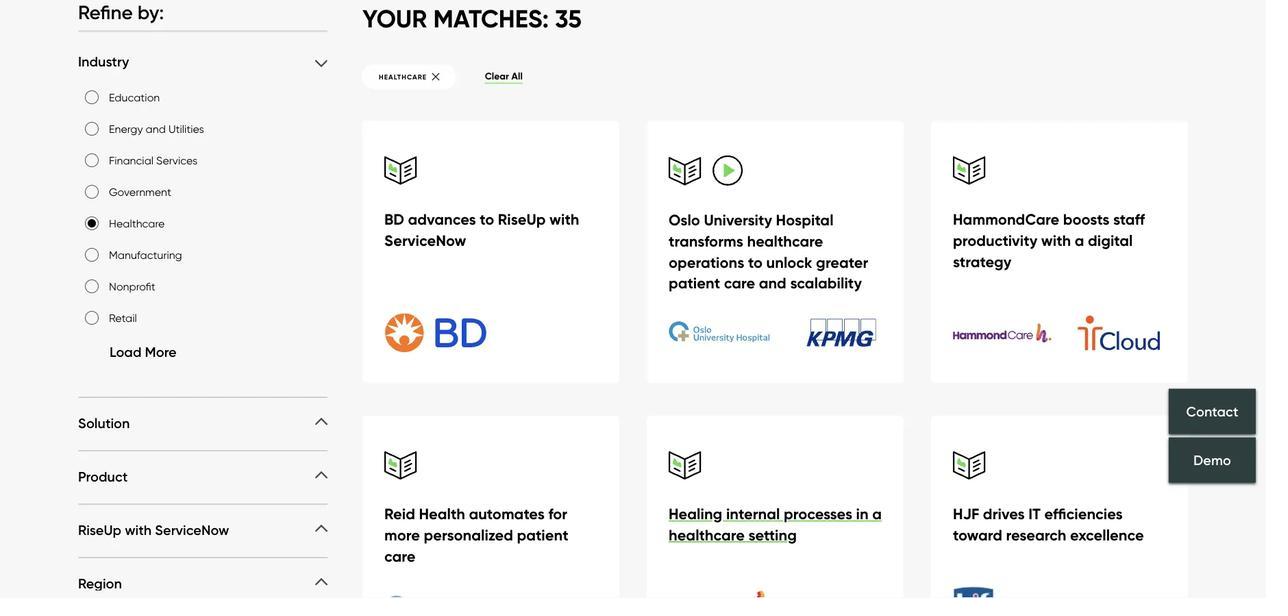 Task type: vqa. For each thing, say whether or not it's contained in the screenshot.
The Riseup in RiseUp with ServiceNow popup button
yes



Task type: describe. For each thing, give the bounding box(es) containing it.
healthcare inside healing internal processes in a healthcare setting
[[669, 526, 745, 545]]

with inside popup button
[[125, 522, 152, 539]]

industry button
[[78, 52, 327, 70]]

retail option
[[85, 311, 99, 325]]

all
[[512, 70, 523, 82]]

manufacturing
[[109, 248, 182, 261]]

reid
[[384, 505, 415, 523]]

for
[[548, 505, 567, 523]]

financial services
[[109, 153, 198, 167]]

hjf drives it efficiencies toward research excellence
[[953, 505, 1144, 545]]

research
[[1006, 526, 1067, 545]]

your matches: 35
[[362, 3, 582, 34]]

scalability
[[790, 274, 862, 293]]

care inside reid health automates for more personalized patient care
[[384, 547, 416, 566]]

government option
[[85, 185, 99, 198]]

drives
[[983, 505, 1025, 523]]

setting
[[749, 526, 797, 545]]

efficiencies
[[1045, 505, 1123, 523]]

by:
[[138, 0, 164, 24]]

patient inside reid health automates for more personalized patient care
[[517, 526, 569, 545]]

toward
[[953, 526, 1003, 545]]

bd
[[384, 210, 404, 229]]

patient inside oslo university hospital transforms healthcare operations to unlock greater patient care and scalability
[[669, 274, 720, 293]]

energy and utilities option
[[85, 122, 99, 135]]

education option
[[85, 90, 99, 104]]

load more
[[110, 343, 177, 360]]

with for productivity
[[1041, 231, 1071, 250]]

riseup with servicenow
[[78, 522, 229, 539]]

hjf
[[953, 505, 979, 523]]

solution button
[[78, 414, 327, 432]]

retail
[[109, 311, 137, 324]]

servicenow inside popup button
[[155, 522, 229, 539]]

government
[[109, 185, 171, 198]]

load
[[110, 343, 142, 360]]

oslo university hospital transforms healthcare operations to unlock greater patient care and scalability
[[669, 210, 868, 293]]

1 hammondcare image from the left
[[953, 312, 1054, 354]]

healing internal processes in a healthcare setting
[[669, 505, 882, 545]]

2 hammondcare image from the left
[[1060, 312, 1161, 354]]

digital
[[1088, 231, 1133, 250]]

refine
[[78, 0, 133, 24]]

clear all link
[[485, 70, 523, 84]]

unlock
[[766, 253, 812, 272]]

internal
[[726, 505, 780, 523]]

riseup with servicenow button
[[78, 521, 327, 539]]

reid health image
[[384, 585, 487, 598]]

manufacturing option
[[85, 248, 99, 261]]

solution
[[78, 415, 130, 432]]

financial
[[109, 153, 154, 167]]

product
[[78, 468, 128, 485]]

1 oslo university hospital image from the left
[[669, 312, 770, 354]]



Task type: locate. For each thing, give the bounding box(es) containing it.
0 vertical spatial patient
[[669, 274, 720, 293]]

1 horizontal spatial to
[[748, 253, 763, 272]]

1 vertical spatial a
[[872, 505, 882, 523]]

1 vertical spatial servicenow
[[155, 522, 229, 539]]

0 horizontal spatial oslo university hospital image
[[669, 312, 770, 354]]

productivity
[[953, 231, 1038, 250]]

nonprofit option
[[85, 279, 99, 293]]

industry
[[78, 53, 129, 70]]

1 vertical spatial healthcare
[[669, 526, 745, 545]]

hospital
[[776, 210, 834, 229]]

boosts
[[1063, 210, 1110, 229]]

patient
[[669, 274, 720, 293], [517, 526, 569, 545]]

transforms
[[669, 232, 743, 250]]

with inside hammondcare boosts staff productivity with a digital strategy
[[1041, 231, 1071, 250]]

more
[[145, 343, 177, 360]]

energy
[[109, 122, 143, 135]]

clear all
[[485, 70, 523, 82]]

to left unlock
[[748, 253, 763, 272]]

servicenow
[[384, 231, 466, 250], [155, 522, 229, 539]]

1 horizontal spatial oslo university hospital image
[[775, 312, 876, 354]]

oslo
[[669, 210, 700, 229]]

reid health automates for more personalized patient care
[[384, 505, 569, 566]]

0 horizontal spatial care
[[384, 547, 416, 566]]

healthcare down government
[[109, 216, 165, 230]]

matches:
[[433, 3, 549, 34]]

0 horizontal spatial hammondcare image
[[953, 312, 1054, 354]]

healthcare down healing
[[669, 526, 745, 545]]

servicenow down the advances
[[384, 231, 466, 250]]

oslo university hospital image
[[669, 312, 770, 354], [775, 312, 876, 354]]

nonprofit
[[109, 279, 155, 293]]

to
[[480, 210, 494, 229], [748, 253, 763, 272]]

processes
[[784, 505, 853, 523]]

with inside bd advances to riseup with servicenow
[[550, 210, 579, 229]]

0 horizontal spatial healthcare
[[669, 526, 745, 545]]

riseup inside bd advances to riseup with servicenow
[[498, 210, 546, 229]]

care inside oslo university hospital transforms healthcare operations to unlock greater patient care and scalability
[[724, 274, 755, 293]]

healthcare up unlock
[[747, 232, 823, 250]]

to right the advances
[[480, 210, 494, 229]]

a
[[1075, 231, 1084, 250], [872, 505, 882, 523]]

hammondcare image
[[953, 312, 1054, 354], [1060, 312, 1161, 354]]

1 vertical spatial patient
[[517, 526, 569, 545]]

utilities
[[168, 122, 204, 135]]

greater
[[816, 253, 868, 272]]

1 vertical spatial healthcare
[[109, 216, 165, 230]]

healthcare down your
[[379, 73, 427, 82]]

0 vertical spatial to
[[480, 210, 494, 229]]

a down boosts
[[1075, 231, 1084, 250]]

1 vertical spatial to
[[748, 253, 763, 272]]

staff
[[1113, 210, 1145, 229]]

a right in
[[872, 505, 882, 523]]

bd advances to riseup with servicenow
[[384, 210, 579, 250]]

product button
[[78, 468, 327, 486]]

it
[[1029, 505, 1041, 523]]

services
[[156, 153, 198, 167]]

healthcare option
[[85, 216, 99, 230]]

to inside bd advances to riseup with servicenow
[[480, 210, 494, 229]]

0 horizontal spatial and
[[146, 122, 166, 135]]

0 horizontal spatial to
[[480, 210, 494, 229]]

to inside oslo university hospital transforms healthcare operations to unlock greater patient care and scalability
[[748, 253, 763, 272]]

1 horizontal spatial a
[[1075, 231, 1084, 250]]

becton dickinson riseup image
[[384, 312, 487, 354]]

financial services option
[[85, 153, 99, 167]]

2 horizontal spatial with
[[1041, 231, 1071, 250]]

0 horizontal spatial with
[[125, 522, 152, 539]]

1 horizontal spatial hammondcare image
[[1060, 312, 1161, 354]]

2 vertical spatial with
[[125, 522, 152, 539]]

riseup inside riseup with servicenow popup button
[[78, 522, 121, 539]]

clear
[[485, 70, 509, 82]]

ballad health image
[[669, 585, 772, 598]]

excellence
[[1070, 526, 1144, 545]]

1 horizontal spatial healthcare
[[747, 232, 823, 250]]

1 horizontal spatial servicenow
[[384, 231, 466, 250]]

servicenow inside bd advances to riseup with servicenow
[[384, 231, 466, 250]]

1 horizontal spatial and
[[759, 274, 787, 293]]

healthcare
[[747, 232, 823, 250], [669, 526, 745, 545]]

care down more
[[384, 547, 416, 566]]

0 horizontal spatial healthcare
[[109, 216, 165, 230]]

1 vertical spatial and
[[759, 274, 787, 293]]

0 vertical spatial healthcare
[[379, 73, 427, 82]]

0 horizontal spatial patient
[[517, 526, 569, 545]]

and right energy at top left
[[146, 122, 166, 135]]

in
[[856, 505, 869, 523]]

1 horizontal spatial patient
[[669, 274, 720, 293]]

0 horizontal spatial a
[[872, 505, 882, 523]]

0 vertical spatial with
[[550, 210, 579, 229]]

0 vertical spatial riseup
[[498, 210, 546, 229]]

hammondcare
[[953, 210, 1060, 229]]

riseup
[[498, 210, 546, 229], [78, 522, 121, 539]]

more
[[384, 526, 420, 545]]

1 horizontal spatial riseup
[[498, 210, 546, 229]]

hammondcare boosts staff productivity with a digital strategy
[[953, 210, 1145, 271]]

2 oslo university hospital image from the left
[[775, 312, 876, 354]]

energy and utilities
[[109, 122, 204, 135]]

patient down for
[[517, 526, 569, 545]]

operations
[[669, 253, 745, 272]]

and down unlock
[[759, 274, 787, 293]]

refine by:
[[78, 0, 164, 24]]

and
[[146, 122, 166, 135], [759, 274, 787, 293]]

healthcare inside oslo university hospital transforms healthcare operations to unlock greater patient care and scalability
[[747, 232, 823, 250]]

strategy
[[953, 252, 1012, 271]]

0 vertical spatial and
[[146, 122, 166, 135]]

care down operations
[[724, 274, 755, 293]]

care
[[724, 274, 755, 293], [384, 547, 416, 566]]

a inside healing internal processes in a healthcare setting
[[872, 505, 882, 523]]

education
[[109, 90, 160, 104]]

1 vertical spatial riseup
[[78, 522, 121, 539]]

region button
[[78, 575, 327, 592]]

with
[[550, 210, 579, 229], [1041, 231, 1071, 250], [125, 522, 152, 539]]

1 vertical spatial with
[[1041, 231, 1071, 250]]

servicenow down product dropdown button
[[155, 522, 229, 539]]

35
[[555, 3, 582, 34]]

university
[[704, 210, 772, 229]]

0 vertical spatial servicenow
[[384, 231, 466, 250]]

personalized
[[424, 526, 513, 545]]

region
[[78, 575, 122, 592]]

hjf – servicenow – customer story image
[[953, 585, 1056, 598]]

your
[[362, 3, 427, 34]]

1 horizontal spatial care
[[724, 274, 755, 293]]

0 horizontal spatial servicenow
[[155, 522, 229, 539]]

0 vertical spatial healthcare
[[747, 232, 823, 250]]

1 horizontal spatial with
[[550, 210, 579, 229]]

automates
[[469, 505, 545, 523]]

healthcare
[[379, 73, 427, 82], [109, 216, 165, 230]]

load more button
[[85, 340, 177, 364]]

1 horizontal spatial healthcare
[[379, 73, 427, 82]]

health
[[419, 505, 465, 523]]

0 vertical spatial a
[[1075, 231, 1084, 250]]

0 vertical spatial care
[[724, 274, 755, 293]]

and inside oslo university hospital transforms healthcare operations to unlock greater patient care and scalability
[[759, 274, 787, 293]]

advances
[[408, 210, 476, 229]]

healing
[[669, 505, 723, 523]]

1 vertical spatial care
[[384, 547, 416, 566]]

0 horizontal spatial riseup
[[78, 522, 121, 539]]

with for riseup
[[550, 210, 579, 229]]

patient down operations
[[669, 274, 720, 293]]

a inside hammondcare boosts staff productivity with a digital strategy
[[1075, 231, 1084, 250]]



